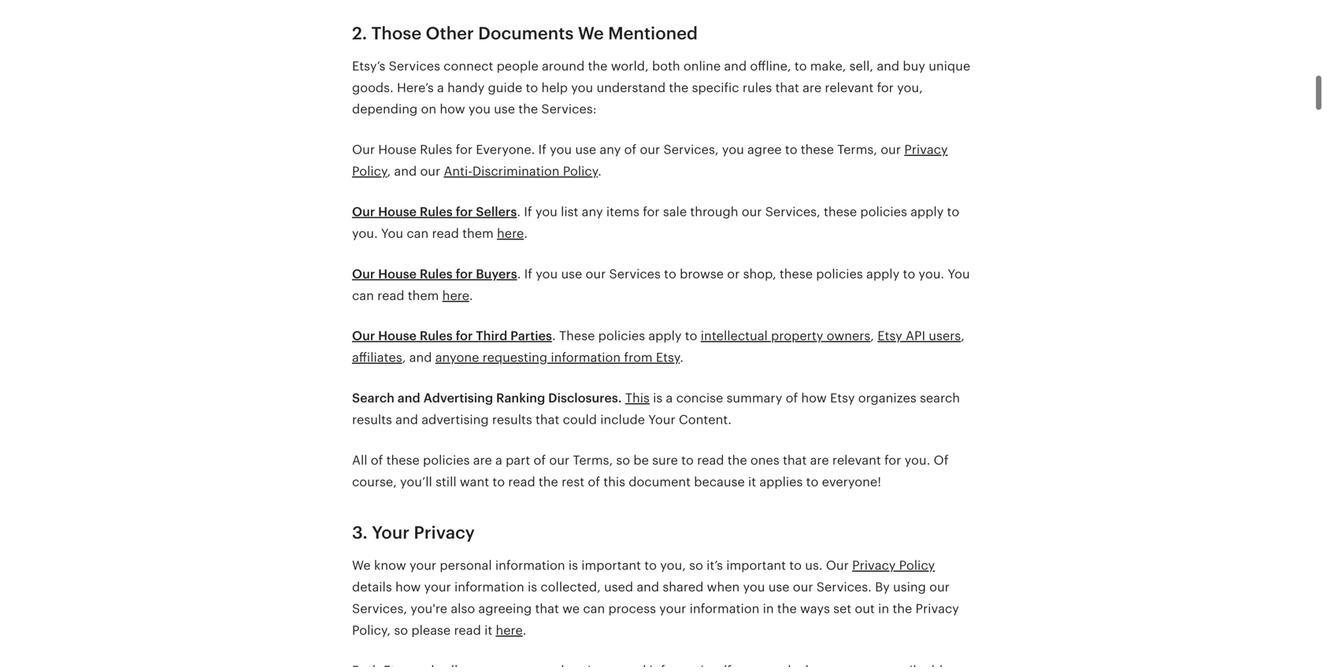 Task type: locate. For each thing, give the bounding box(es) containing it.
is a concise summary of how etsy organizes search results and advertising results that could include your content.
[[352, 391, 961, 427]]

guide
[[488, 81, 523, 95]]

in
[[763, 602, 774, 616], [879, 602, 890, 616]]

still
[[436, 475, 457, 489]]

apply
[[911, 205, 944, 219], [867, 267, 900, 281], [649, 329, 682, 343]]

1 vertical spatial here
[[443, 289, 470, 303]]

0 horizontal spatial we
[[352, 559, 371, 573]]

a
[[437, 81, 444, 95], [666, 391, 673, 405], [496, 453, 503, 468]]

if up "anti-discrimination policy" link
[[539, 143, 547, 157]]

and left buy
[[877, 59, 900, 73]]

privacy policy link
[[352, 143, 948, 179], [853, 559, 936, 573]]

.
[[598, 164, 602, 179], [517, 205, 521, 219], [524, 227, 528, 241], [518, 267, 521, 281], [470, 289, 473, 303], [552, 329, 556, 343], [680, 351, 684, 365], [523, 624, 527, 638]]

this
[[626, 391, 650, 405]]

0 horizontal spatial etsy
[[656, 351, 680, 365]]

1 vertical spatial etsy
[[656, 351, 680, 365]]

you down handy
[[469, 102, 491, 116]]

rules inside our house rules for third parties . these policies apply to intellectual property owners , etsy api users , affiliates , and anyone requesting information from etsy .
[[420, 329, 453, 343]]

that
[[776, 81, 800, 95], [536, 413, 560, 427], [783, 453, 807, 468], [535, 602, 559, 616]]

1 in from the left
[[763, 602, 774, 616]]

you. inside .  if you use our services to browse or shop, these policies apply to you. you can read them
[[919, 267, 945, 281]]

of right summary
[[786, 391, 798, 405]]

house inside our house rules for third parties . these policies apply to intellectual property owners , etsy api users , affiliates , and anyone requesting information from etsy .
[[378, 329, 417, 343]]

1 horizontal spatial services,
[[664, 143, 719, 157]]

important up "when"
[[727, 559, 787, 573]]

important up the used
[[582, 559, 642, 573]]

2 results from the left
[[492, 413, 533, 427]]

them down sellers
[[463, 227, 494, 241]]

2 vertical spatial is
[[528, 580, 538, 595]]

this
[[604, 475, 626, 489]]

you left list
[[536, 205, 558, 219]]

2.
[[352, 24, 367, 43]]

can
[[407, 227, 429, 241], [352, 289, 374, 303], [583, 602, 605, 616]]

relevant inside "all of these policies are a part of our terms, so be sure to read the ones that are relevant for you. of course, you'll still want to read the rest of this document because it applies to everyone!"
[[833, 453, 882, 468]]

browse
[[680, 267, 724, 281]]

0 horizontal spatial can
[[352, 289, 374, 303]]

your down this link
[[649, 413, 676, 427]]

buyers
[[476, 267, 518, 281]]

0 vertical spatial can
[[407, 227, 429, 241]]

are down make, at top right
[[803, 81, 822, 95]]

ways
[[801, 602, 831, 616]]

1 vertical spatial services,
[[766, 205, 821, 219]]

can down our house rules for sellers
[[407, 227, 429, 241]]

1 vertical spatial if
[[524, 205, 532, 219]]

how
[[440, 102, 466, 116], [802, 391, 827, 405], [396, 580, 421, 595]]

search
[[352, 391, 395, 405]]

any right list
[[582, 205, 603, 219]]

0 vertical spatial a
[[437, 81, 444, 95]]

0 vertical spatial if
[[539, 143, 547, 157]]

of left this
[[588, 475, 600, 489]]

1 horizontal spatial them
[[463, 227, 494, 241]]

your right know
[[410, 559, 437, 573]]

etsy right from on the bottom left of page
[[656, 351, 680, 365]]

that inside is a concise summary of how etsy organizes search results and advertising results that could include your content.
[[536, 413, 560, 427]]

affiliates
[[352, 351, 402, 365]]

you left agree
[[723, 143, 745, 157]]

1 horizontal spatial you,
[[898, 81, 923, 95]]

that down the offline,
[[776, 81, 800, 95]]

use down guide
[[494, 102, 515, 116]]

1 vertical spatial here .
[[443, 289, 473, 303]]

we know your personal information is important to you, so it's important to us. our privacy policy details how your information is collected, used and shared when you use our services. by using our services, you're also agreeing that we can process your information in the ways set out in the privacy policy, so please read it
[[352, 559, 960, 638]]

use down list
[[561, 267, 583, 281]]

anyone
[[436, 351, 479, 365]]

we
[[578, 24, 604, 43], [352, 559, 371, 573]]

it's
[[707, 559, 723, 573]]

services
[[389, 59, 440, 73], [610, 267, 661, 281]]

. inside .  if you use our services to browse or shop, these policies apply to you. you can read them
[[518, 267, 521, 281]]

0 horizontal spatial important
[[582, 559, 642, 573]]

if for sellers
[[524, 205, 532, 219]]

privacy policy link up sale on the top right of the page
[[352, 143, 948, 179]]

2 vertical spatial etsy
[[831, 391, 855, 405]]

any inside .  if you list any items for sale through our services, these policies apply to you. you can read them
[[582, 205, 603, 219]]

1 vertical spatial them
[[408, 289, 439, 303]]

our inside .  if you use our services to browse or shop, these policies apply to you. you can read them
[[586, 267, 606, 281]]

it down ones
[[749, 475, 757, 489]]

1 vertical spatial can
[[352, 289, 374, 303]]

the
[[588, 59, 608, 73], [669, 81, 689, 95], [519, 102, 538, 116], [728, 453, 748, 468], [539, 475, 559, 489], [778, 602, 797, 616], [893, 602, 913, 616]]

0 vertical spatial here link
[[497, 227, 524, 241]]

1 important from the left
[[582, 559, 642, 573]]

rules for buyers
[[420, 267, 453, 281]]

other
[[426, 24, 474, 43]]

2 vertical spatial here .
[[496, 624, 527, 638]]

is
[[653, 391, 663, 405], [569, 559, 578, 573], [528, 580, 538, 595]]

if inside .  if you list any items for sale through our services, these policies apply to you. you can read them
[[524, 205, 532, 219]]

of down 'understand'
[[625, 143, 637, 157]]

policy up the "using"
[[900, 559, 936, 573]]

anti-discrimination policy link
[[444, 164, 598, 179]]

and left anyone
[[410, 351, 432, 365]]

0 vertical spatial your
[[649, 413, 676, 427]]

a inside etsy's services connect people around the world, both online and offline, to make, sell, and buy unique goods. here's a handy guide to help you understand the specific rules that are relevant for you, depending on how you use the services:
[[437, 81, 444, 95]]

services up here's
[[389, 59, 440, 73]]

services, down agree
[[766, 205, 821, 219]]

so left it's
[[690, 559, 704, 573]]

rules for third
[[420, 329, 453, 343]]

services:
[[542, 102, 597, 116]]

2 vertical spatial services,
[[352, 602, 407, 616]]

you,
[[898, 81, 923, 95], [661, 559, 686, 573]]

. inside .  if you list any items for sale through our services, these policies apply to you. you can read them
[[517, 205, 521, 219]]

use
[[494, 102, 515, 116], [576, 143, 597, 157], [561, 267, 583, 281], [769, 580, 790, 595]]

a inside is a concise summary of how etsy organizes search results and advertising results that could include your content.
[[666, 391, 673, 405]]

1 vertical spatial relevant
[[833, 453, 882, 468]]

read inside the we know your personal information is important to you, so it's important to us. our privacy policy details how your information is collected, used and shared when you use our services. by using our services, you're also agreeing that we can process your information in the ways set out in the privacy policy, so please read it
[[454, 624, 481, 638]]

apply inside .  if you use our services to browse or shop, these policies apply to you. you can read them
[[867, 267, 900, 281]]

policy down depending
[[352, 164, 387, 179]]

0 vertical spatial you.
[[352, 227, 378, 241]]

, up our house rules for sellers
[[387, 164, 391, 179]]

anti-
[[444, 164, 473, 179]]

privacy
[[905, 143, 948, 157], [414, 523, 475, 543], [853, 559, 896, 573], [916, 602, 960, 616]]

sellers
[[476, 205, 517, 219]]

users
[[929, 329, 962, 343]]

the down the "using"
[[893, 602, 913, 616]]

1 vertical spatial here link
[[443, 289, 470, 303]]

1 vertical spatial apply
[[867, 267, 900, 281]]

you, down buy
[[898, 81, 923, 95]]

the down guide
[[519, 102, 538, 116]]

and inside the we know your personal information is important to you, so it's important to us. our privacy policy details how your information is collected, used and shared when you use our services. by using our services, you're also agreeing that we can process your information in the ways set out in the privacy policy, so please read it
[[637, 580, 660, 595]]

read down our house rules for sellers link
[[432, 227, 459, 241]]

and left 'advertising'
[[396, 413, 418, 427]]

your up the you're
[[424, 580, 451, 595]]

0 vertical spatial here .
[[497, 227, 528, 241]]

1 vertical spatial how
[[802, 391, 827, 405]]

if right buyers
[[525, 267, 533, 281]]

how down know
[[396, 580, 421, 595]]

0 vertical spatial any
[[600, 143, 621, 157]]

shared
[[663, 580, 704, 595]]

our for our house rules for sellers
[[352, 205, 375, 219]]

third
[[476, 329, 508, 343]]

1 vertical spatial privacy policy link
[[853, 559, 936, 573]]

1 horizontal spatial important
[[727, 559, 787, 573]]

of right part
[[534, 453, 546, 468]]

0 horizontal spatial services,
[[352, 602, 407, 616]]

house for our house rules for buyers
[[378, 267, 417, 281]]

them
[[463, 227, 494, 241], [408, 289, 439, 303]]

house up affiliates
[[378, 329, 417, 343]]

information down these
[[551, 351, 621, 365]]

rules
[[420, 143, 453, 157], [420, 205, 453, 219], [420, 267, 453, 281], [420, 329, 453, 343]]

2 horizontal spatial can
[[583, 602, 605, 616]]

0 vertical spatial you
[[381, 227, 404, 241]]

a right here's
[[437, 81, 444, 95]]

1 vertical spatial services
[[610, 267, 661, 281]]

important
[[582, 559, 642, 573], [727, 559, 787, 573]]

organizes
[[859, 391, 917, 405]]

0 vertical spatial you,
[[898, 81, 923, 95]]

0 vertical spatial apply
[[911, 205, 944, 219]]

1 vertical spatial you
[[948, 267, 971, 281]]

2 vertical spatial how
[[396, 580, 421, 595]]

0 horizontal spatial results
[[352, 413, 392, 427]]

2 vertical spatial can
[[583, 602, 605, 616]]

services, inside .  if you list any items for sale through our services, these policies apply to you. you can read them
[[766, 205, 821, 219]]

for inside .  if you list any items for sale through our services, these policies apply to you. you can read them
[[643, 205, 660, 219]]

to inside our house rules for third parties . these policies apply to intellectual property owners , etsy api users , affiliates , and anyone requesting information from etsy .
[[685, 329, 698, 343]]

information
[[551, 351, 621, 365], [496, 559, 566, 573], [455, 580, 525, 595], [690, 602, 760, 616]]

1 vertical spatial a
[[666, 391, 673, 405]]

our inside .  if you list any items for sale through our services, these policies apply to you. you can read them
[[742, 205, 762, 219]]

use inside etsy's services connect people around the world, both online and offline, to make, sell, and buy unique goods. here's a handy guide to help you understand the specific rules that are relevant for you, depending on how you use the services:
[[494, 102, 515, 116]]

terms, inside "all of these policies are a part of our terms, so be sure to read the ones that are relevant for you. of course, you'll still want to read the rest of this document because it applies to everyone!"
[[573, 453, 613, 468]]

details
[[352, 580, 392, 595]]

and right search
[[398, 391, 421, 405]]

1 horizontal spatial it
[[749, 475, 757, 489]]

your
[[410, 559, 437, 573], [424, 580, 451, 595], [660, 602, 687, 616]]

you up services:
[[572, 81, 594, 95]]

0 vertical spatial services
[[389, 59, 440, 73]]

0 vertical spatial so
[[617, 453, 631, 468]]

that left could
[[536, 413, 560, 427]]

here . down agreeing
[[496, 624, 527, 638]]

0 horizontal spatial them
[[408, 289, 439, 303]]

a left part
[[496, 453, 503, 468]]

etsy
[[878, 329, 903, 343], [656, 351, 680, 365], [831, 391, 855, 405]]

rules down anti-
[[420, 205, 453, 219]]

rules up anyone
[[420, 329, 453, 343]]

you
[[381, 227, 404, 241], [948, 267, 971, 281]]

world,
[[611, 59, 649, 73]]

that up applies
[[783, 453, 807, 468]]

here
[[497, 227, 524, 241], [443, 289, 470, 303], [496, 624, 523, 638]]

privacy policy link for we know your personal information is important to you, so it's important to us. our privacy policy details how your information is collected, used and shared when you use our services. by using our services, you're also agreeing that we can process your information in the ways set out in the privacy policy, so please read it
[[853, 559, 936, 573]]

our inside our house rules for third parties . these policies apply to intellectual property owners , etsy api users , affiliates , and anyone requesting information from etsy .
[[352, 329, 375, 343]]

our for our house rules for everyone. if you use any of our services, you agree to these terms, our
[[352, 143, 375, 157]]

advertising
[[424, 391, 493, 405]]

0 horizontal spatial in
[[763, 602, 774, 616]]

we inside the we know your personal information is important to you, so it's important to us. our privacy policy details how your information is collected, used and shared when you use our services. by using our services, you're also agreeing that we can process your information in the ways set out in the privacy policy, so please read it
[[352, 559, 371, 573]]

in right out
[[879, 602, 890, 616]]

2 vertical spatial so
[[394, 624, 408, 638]]

here for buyers
[[443, 289, 470, 303]]

for inside our house rules for third parties . these policies apply to intellectual property owners , etsy api users , affiliates , and anyone requesting information from etsy .
[[456, 329, 473, 343]]

1 horizontal spatial your
[[649, 413, 676, 427]]

your down shared
[[660, 602, 687, 616]]

1 horizontal spatial we
[[578, 24, 604, 43]]

all
[[352, 453, 368, 468]]

here down agreeing
[[496, 624, 523, 638]]

disclosures.
[[549, 391, 622, 405]]

2 house from the top
[[378, 205, 417, 219]]

1 horizontal spatial can
[[407, 227, 429, 241]]

read inside .  if you list any items for sale through our services, these policies apply to you. you can read them
[[432, 227, 459, 241]]

1 results from the left
[[352, 413, 392, 427]]

use right "when"
[[769, 580, 790, 595]]

how right on
[[440, 102, 466, 116]]

so left the be
[[617, 453, 631, 468]]

1 horizontal spatial services
[[610, 267, 661, 281]]

policy up list
[[563, 164, 598, 179]]

2 horizontal spatial is
[[653, 391, 663, 405]]

0 horizontal spatial apply
[[649, 329, 682, 343]]

are inside etsy's services connect people around the world, both online and offline, to make, sell, and buy unique goods. here's a handy guide to help you understand the specific rules that are relevant for you, depending on how you use the services:
[[803, 81, 822, 95]]

can inside the we know your personal information is important to you, so it's important to us. our privacy policy details how your information is collected, used and shared when you use our services. by using our services, you're also agreeing that we can process your information in the ways set out in the privacy policy, so please read it
[[583, 602, 605, 616]]

2 vertical spatial apply
[[649, 329, 682, 343]]

read down also
[[454, 624, 481, 638]]

course,
[[352, 475, 397, 489]]

your right 3.
[[372, 523, 410, 543]]

privacy policy link for , and our anti-discrimination policy .
[[352, 143, 948, 179]]

so
[[617, 453, 631, 468], [690, 559, 704, 573], [394, 624, 408, 638]]

understand
[[597, 81, 666, 95]]

1 vertical spatial any
[[582, 205, 603, 219]]

results
[[352, 413, 392, 427], [492, 413, 533, 427]]

read down our house rules for buyers
[[378, 289, 405, 303]]

services, inside the we know your personal information is important to you, so it's important to us. our privacy policy details how your information is collected, used and shared when you use our services. by using our services, you're also agreeing that we can process your information in the ways set out in the privacy policy, so please read it
[[352, 602, 407, 616]]

1 horizontal spatial results
[[492, 413, 533, 427]]

is up collected,
[[569, 559, 578, 573]]

0 horizontal spatial how
[[396, 580, 421, 595]]

0 horizontal spatial terms,
[[573, 453, 613, 468]]

1 vertical spatial you.
[[919, 267, 945, 281]]

3 house from the top
[[378, 267, 417, 281]]

to inside .  if you list any items for sale through our services, these policies apply to you. you can read them
[[948, 205, 960, 219]]

our
[[352, 143, 375, 157], [352, 205, 375, 219], [352, 267, 375, 281], [352, 329, 375, 343], [827, 559, 849, 573]]

you're
[[411, 602, 448, 616]]

is inside is a concise summary of how etsy organizes search results and advertising results that could include your content.
[[653, 391, 663, 405]]

results down ranking
[[492, 413, 533, 427]]

our house rules for buyers link
[[352, 267, 518, 281]]

documents
[[478, 24, 574, 43]]

0 vertical spatial etsy
[[878, 329, 903, 343]]

any up items
[[600, 143, 621, 157]]

0 horizontal spatial you,
[[661, 559, 686, 573]]

2 vertical spatial if
[[525, 267, 533, 281]]

here link for buyers
[[443, 289, 470, 303]]

1 horizontal spatial so
[[617, 453, 631, 468]]

0 vertical spatial services,
[[664, 143, 719, 157]]

know
[[374, 559, 406, 573]]

0 horizontal spatial services
[[389, 59, 440, 73]]

1 horizontal spatial in
[[879, 602, 890, 616]]

you, inside etsy's services connect people around the world, both online and offline, to make, sell, and buy unique goods. here's a handy guide to help you understand the specific rules that are relevant for you, depending on how you use the services:
[[898, 81, 923, 95]]

here . down sellers
[[497, 227, 528, 241]]

policy inside the we know your personal information is important to you, so it's important to us. our privacy policy details how your information is collected, used and shared when you use our services. by using our services, you're also agreeing that we can process your information in the ways set out in the privacy policy, so please read it
[[900, 559, 936, 573]]

4 house from the top
[[378, 329, 417, 343]]

all of these policies are a part of our terms, so be sure to read the ones that are relevant for you. of course, you'll still want to read the rest of this document because it applies to everyone!
[[352, 453, 949, 489]]

using
[[894, 580, 927, 595]]

you down our house rules for sellers
[[381, 227, 404, 241]]

0 vertical spatial how
[[440, 102, 466, 116]]

services, down details at left bottom
[[352, 602, 407, 616]]

0 vertical spatial is
[[653, 391, 663, 405]]

buy
[[903, 59, 926, 73]]

ranking
[[496, 391, 546, 405]]

1 vertical spatial it
[[485, 624, 493, 638]]

0 vertical spatial them
[[463, 227, 494, 241]]

our for our house rules for buyers
[[352, 267, 375, 281]]

in left ways
[[763, 602, 774, 616]]

etsy inside is a concise summary of how etsy organizes search results and advertising results that could include your content.
[[831, 391, 855, 405]]

here link down our house rules for buyers link on the top left of page
[[443, 289, 470, 303]]

0 vertical spatial terms,
[[838, 143, 878, 157]]

are
[[803, 81, 822, 95], [473, 453, 492, 468], [811, 453, 830, 468]]

specific
[[692, 81, 740, 95]]

can inside .  if you list any items for sale through our services, these policies apply to you. you can read them
[[407, 227, 429, 241]]

this link
[[626, 391, 650, 405]]

1 horizontal spatial apply
[[867, 267, 900, 281]]

is right this link
[[653, 391, 663, 405]]

rules for sellers
[[420, 205, 453, 219]]

them down our house rules for buyers link on the top left of page
[[408, 289, 439, 303]]

how inside the we know your personal information is important to you, so it's important to us. our privacy policy details how your information is collected, used and shared when you use our services. by using our services, you're also agreeing that we can process your information in the ways set out in the privacy policy, so please read it
[[396, 580, 421, 595]]

house down our house rules for sellers link
[[378, 267, 417, 281]]

0 horizontal spatial a
[[437, 81, 444, 95]]

2 horizontal spatial so
[[690, 559, 704, 573]]

2 horizontal spatial policy
[[900, 559, 936, 573]]

we up around at the left top of page
[[578, 24, 604, 43]]

how inside etsy's services connect people around the world, both online and offline, to make, sell, and buy unique goods. here's a handy guide to help you understand the specific rules that are relevant for you, depending on how you use the services:
[[440, 102, 466, 116]]

results down search
[[352, 413, 392, 427]]

1 house from the top
[[379, 143, 417, 157]]

our inside the we know your personal information is important to you, so it's important to us. our privacy policy details how your information is collected, used and shared when you use our services. by using our services, you're also agreeing that we can process your information in the ways set out in the privacy policy, so please read it
[[827, 559, 849, 573]]

here down our house rules for buyers link on the top left of page
[[443, 289, 470, 303]]

2 horizontal spatial how
[[802, 391, 827, 405]]

and up specific
[[725, 59, 747, 73]]

house
[[379, 143, 417, 157], [378, 205, 417, 219], [378, 267, 417, 281], [378, 329, 417, 343]]

0 vertical spatial privacy policy link
[[352, 143, 948, 179]]

read up 'because'
[[698, 453, 725, 468]]

1 vertical spatial we
[[352, 559, 371, 573]]

1 vertical spatial so
[[690, 559, 704, 573]]

you
[[572, 81, 594, 95], [469, 102, 491, 116], [550, 143, 572, 157], [723, 143, 745, 157], [536, 205, 558, 219], [536, 267, 558, 281], [744, 580, 766, 595]]

list
[[561, 205, 579, 219]]

2 horizontal spatial a
[[666, 391, 673, 405]]

1 horizontal spatial a
[[496, 453, 503, 468]]

rules up anti-
[[420, 143, 453, 157]]

services inside .  if you use our services to browse or shop, these policies apply to you. you can read them
[[610, 267, 661, 281]]

it inside the we know your personal information is important to you, so it's important to us. our privacy policy details how your information is collected, used and shared when you use our services. by using our services, you're also agreeing that we can process your information in the ways set out in the privacy policy, so please read it
[[485, 624, 493, 638]]

policy inside privacy policy
[[352, 164, 387, 179]]

etsy's
[[352, 59, 386, 73]]

you, up shared
[[661, 559, 686, 573]]

can up affiliates link
[[352, 289, 374, 303]]

here . down our house rules for buyers link on the top left of page
[[443, 289, 473, 303]]

0 horizontal spatial policy
[[352, 164, 387, 179]]

0 horizontal spatial it
[[485, 624, 493, 638]]

house down depending
[[379, 143, 417, 157]]

policies
[[861, 205, 908, 219], [817, 267, 864, 281], [599, 329, 646, 343], [423, 453, 470, 468]]

if
[[539, 143, 547, 157], [524, 205, 532, 219], [525, 267, 533, 281]]

0 vertical spatial relevant
[[825, 81, 874, 95]]

, right api
[[962, 329, 965, 343]]

2 vertical spatial you.
[[905, 453, 931, 468]]

0 vertical spatial it
[[749, 475, 757, 489]]

0 horizontal spatial you
[[381, 227, 404, 241]]

the left the "world,"
[[588, 59, 608, 73]]

if inside .  if you use our services to browse or shop, these policies apply to you. you can read them
[[525, 267, 533, 281]]

those
[[372, 24, 422, 43]]

1 horizontal spatial how
[[440, 102, 466, 116]]

you up users
[[948, 267, 971, 281]]

requesting
[[483, 351, 548, 365]]

0 vertical spatial we
[[578, 24, 604, 43]]

here down sellers
[[497, 227, 524, 241]]

here link down sellers
[[497, 227, 524, 241]]

2 vertical spatial your
[[660, 602, 687, 616]]

and up process at the left bottom of page
[[637, 580, 660, 595]]

services down .  if you list any items for sale through our services, these policies apply to you. you can read them
[[610, 267, 661, 281]]

relevant down sell,
[[825, 81, 874, 95]]

of inside is a concise summary of how etsy organizes search results and advertising results that could include your content.
[[786, 391, 798, 405]]

1 vertical spatial you,
[[661, 559, 686, 573]]

rules left buyers
[[420, 267, 453, 281]]

it inside "all of these policies are a part of our terms, so be sure to read the ones that are relevant for you. of course, you'll still want to read the rest of this document because it applies to everyone!"
[[749, 475, 757, 489]]

1 vertical spatial terms,
[[573, 453, 613, 468]]

if right sellers
[[524, 205, 532, 219]]

2 horizontal spatial apply
[[911, 205, 944, 219]]

can right the we
[[583, 602, 605, 616]]

you inside .  if you list any items for sale through our services, these policies apply to you. you can read them
[[381, 227, 404, 241]]

you right buyers
[[536, 267, 558, 281]]



Task type: describe. For each thing, give the bounding box(es) containing it.
owners
[[827, 329, 871, 343]]

policy,
[[352, 624, 391, 638]]

you. inside "all of these policies are a part of our terms, so be sure to read the ones that are relevant for you. of course, you'll still want to read the rest of this document because it applies to everyone!"
[[905, 453, 931, 468]]

etsy api users link
[[878, 329, 962, 343]]

so inside "all of these policies are a part of our terms, so be sure to read the ones that are relevant for you. of course, you'll still want to read the rest of this document because it applies to everyone!"
[[617, 453, 631, 468]]

shop,
[[744, 267, 777, 281]]

the left ones
[[728, 453, 748, 468]]

and inside our house rules for third parties . these policies apply to intellectual property owners , etsy api users , affiliates , and anyone requesting information from etsy .
[[410, 351, 432, 365]]

that inside the we know your personal information is important to you, so it's important to us. our privacy policy details how your information is collected, used and shared when you use our services. by using our services, you're also agreeing that we can process your information in the ways set out in the privacy policy, so please read it
[[535, 602, 559, 616]]

and up our house rules for sellers link
[[394, 164, 417, 179]]

because
[[694, 475, 745, 489]]

, left api
[[871, 329, 875, 343]]

, and our anti-discrimination policy .
[[387, 164, 602, 179]]

from
[[624, 351, 653, 365]]

anyone requesting information from etsy link
[[436, 351, 680, 365]]

agreeing
[[479, 602, 532, 616]]

etsy's services connect people around the world, both online and offline, to make, sell, and buy unique goods. here's a handy guide to help you understand the specific rules that are relevant for you, depending on how you use the services:
[[352, 59, 971, 116]]

2 in from the left
[[879, 602, 890, 616]]

our house rules for everyone. if you use any of our services, you agree to these terms, our
[[352, 143, 905, 157]]

the left the rest
[[539, 475, 559, 489]]

you inside .  if you use our services to browse or shop, these policies apply to you. you can read them
[[536, 267, 558, 281]]

privacy inside privacy policy
[[905, 143, 948, 157]]

.  if you list any items for sale through our services, these policies apply to you. you can read them
[[352, 205, 960, 241]]

are up the everyone!
[[811, 453, 830, 468]]

read inside .  if you use our services to browse or shop, these policies apply to you. you can read them
[[378, 289, 405, 303]]

you inside .  if you use our services to browse or shop, these policies apply to you. you can read them
[[948, 267, 971, 281]]

that inside etsy's services connect people around the world, both online and offline, to make, sell, and buy unique goods. here's a handy guide to help you understand the specific rules that are relevant for you, depending on how you use the services:
[[776, 81, 800, 95]]

personal
[[440, 559, 492, 573]]

handy
[[448, 81, 485, 95]]

api
[[906, 329, 926, 343]]

1 horizontal spatial policy
[[563, 164, 598, 179]]

parties
[[511, 329, 552, 343]]

part
[[506, 453, 531, 468]]

2. those other documents we mentioned
[[352, 24, 698, 43]]

can inside .  if you use our services to browse or shop, these policies apply to you. you can read them
[[352, 289, 374, 303]]

information inside our house rules for third parties . these policies apply to intellectual property owners , etsy api users , affiliates , and anyone requesting information from etsy .
[[551, 351, 621, 365]]

2 horizontal spatial etsy
[[878, 329, 903, 343]]

sure
[[653, 453, 678, 468]]

for inside etsy's services connect people around the world, both online and offline, to make, sell, and buy unique goods. here's a handy guide to help you understand the specific rules that are relevant for you, depending on how you use the services:
[[878, 81, 894, 95]]

the left ways
[[778, 602, 797, 616]]

relevant inside etsy's services connect people around the world, both online and offline, to make, sell, and buy unique goods. here's a handy guide to help you understand the specific rules that are relevant for you, depending on how you use the services:
[[825, 81, 874, 95]]

concise
[[677, 391, 724, 405]]

offline,
[[751, 59, 792, 73]]

3. your privacy
[[352, 523, 475, 543]]

these inside .  if you list any items for sale through our services, these policies apply to you. you can read them
[[824, 205, 858, 219]]

and inside is a concise summary of how etsy organizes search results and advertising results that could include your content.
[[396, 413, 418, 427]]

intellectual
[[701, 329, 768, 343]]

, down our house rules for third parties link
[[402, 351, 406, 365]]

1 vertical spatial your
[[372, 523, 410, 543]]

information up agreeing
[[455, 580, 525, 595]]

house for our house rules for sellers
[[378, 205, 417, 219]]

people
[[497, 59, 539, 73]]

rules
[[743, 81, 773, 95]]

on
[[421, 102, 437, 116]]

the down the both on the top
[[669, 81, 689, 95]]

them inside .  if you use our services to browse or shop, these policies apply to you. you can read them
[[408, 289, 439, 303]]

rules for everyone.
[[420, 143, 453, 157]]

here . for sellers
[[497, 227, 528, 241]]

our house rules for buyers
[[352, 267, 518, 281]]

read down part
[[509, 475, 536, 489]]

use inside the we know your personal information is important to you, so it's important to us. our privacy policy details how your information is collected, used and shared when you use our services. by using our services, you're also agreeing that we can process your information in the ways set out in the privacy policy, so please read it
[[769, 580, 790, 595]]

a inside "all of these policies are a part of our terms, so be sure to read the ones that are relevant for you. of course, you'll still want to read the rest of this document because it applies to everyone!"
[[496, 453, 503, 468]]

online
[[684, 59, 721, 73]]

.  if you use our services to browse or shop, these policies apply to you. you can read them
[[352, 267, 971, 303]]

these inside "all of these policies are a part of our terms, so be sure to read the ones that are relevant for you. of course, you'll still want to read the rest of this document because it applies to everyone!"
[[387, 453, 420, 468]]

you inside the we know your personal information is important to you, so it's important to us. our privacy policy details how your information is collected, used and shared when you use our services. by using our services, you're also agreeing that we can process your information in the ways set out in the privacy policy, so please read it
[[744, 580, 766, 595]]

be
[[634, 453, 649, 468]]

our house rules for sellers
[[352, 205, 517, 219]]

them inside .  if you list any items for sale through our services, these policies apply to you. you can read them
[[463, 227, 494, 241]]

of right all
[[371, 453, 383, 468]]

apply inside .  if you list any items for sale through our services, these policies apply to you. you can read them
[[911, 205, 944, 219]]

applies
[[760, 475, 803, 489]]

you down services:
[[550, 143, 572, 157]]

3.
[[352, 523, 368, 543]]

that inside "all of these policies are a part of our terms, so be sure to read the ones that are relevant for you. of course, you'll still want to read the rest of this document because it applies to everyone!"
[[783, 453, 807, 468]]

collected,
[[541, 580, 601, 595]]

information up collected,
[[496, 559, 566, 573]]

our inside "all of these policies are a part of our terms, so be sure to read the ones that are relevant for you. of course, you'll still want to read the rest of this document because it applies to everyone!"
[[550, 453, 570, 468]]

connect
[[444, 59, 494, 73]]

our house rules for third parties link
[[352, 329, 552, 343]]

are up want
[[473, 453, 492, 468]]

rest
[[562, 475, 585, 489]]

for inside "all of these policies are a part of our terms, so be sure to read the ones that are relevant for you. of course, you'll still want to read the rest of this document because it applies to everyone!"
[[885, 453, 902, 468]]

how inside is a concise summary of how etsy organizes search results and advertising results that could include your content.
[[802, 391, 827, 405]]

summary
[[727, 391, 783, 405]]

agree
[[748, 143, 782, 157]]

you. inside .  if you list any items for sale through our services, these policies apply to you. you can read them
[[352, 227, 378, 241]]

sell,
[[850, 59, 874, 73]]

advertising
[[422, 413, 489, 427]]

0 horizontal spatial is
[[528, 580, 538, 595]]

here for sellers
[[497, 227, 524, 241]]

house for our house rules for third parties . these policies apply to intellectual property owners , etsy api users , affiliates , and anyone requesting information from etsy .
[[378, 329, 417, 343]]

here link for sellers
[[497, 227, 524, 241]]

document
[[629, 475, 691, 489]]

search and advertising ranking disclosures. this
[[352, 391, 650, 405]]

discrimination
[[473, 164, 560, 179]]

2 vertical spatial here
[[496, 624, 523, 638]]

policies inside .  if you use our services to browse or shop, these policies apply to you. you can read them
[[817, 267, 864, 281]]

we
[[563, 602, 580, 616]]

of
[[934, 453, 949, 468]]

unique
[[929, 59, 971, 73]]

around
[[542, 59, 585, 73]]

1 vertical spatial your
[[424, 580, 451, 595]]

you inside .  if you list any items for sale through our services, these policies apply to you. you can read them
[[536, 205, 558, 219]]

content.
[[679, 413, 732, 427]]

goods.
[[352, 81, 394, 95]]

when
[[707, 580, 740, 595]]

search
[[920, 391, 961, 405]]

information down "when"
[[690, 602, 760, 616]]

policies inside "all of these policies are a part of our terms, so be sure to read the ones that are relevant for you. of course, you'll still want to read the rest of this document because it applies to everyone!"
[[423, 453, 470, 468]]

these
[[560, 329, 595, 343]]

want
[[460, 475, 489, 489]]

use down services:
[[576, 143, 597, 157]]

use inside .  if you use our services to browse or shop, these policies apply to you. you can read them
[[561, 267, 583, 281]]

policies inside .  if you list any items for sale through our services, these policies apply to you. you can read them
[[861, 205, 908, 219]]

help
[[542, 81, 568, 95]]

privacy policy
[[352, 143, 948, 179]]

you'll
[[400, 475, 433, 489]]

both
[[652, 59, 681, 73]]

house for our house rules for everyone. if you use any of our services, you agree to these terms, our
[[379, 143, 417, 157]]

0 vertical spatial your
[[410, 559, 437, 573]]

affiliates link
[[352, 351, 402, 365]]

if for buyers
[[525, 267, 533, 281]]

depending
[[352, 102, 418, 116]]

include
[[601, 413, 645, 427]]

2 important from the left
[[727, 559, 787, 573]]

could
[[563, 413, 597, 427]]

everyone.
[[476, 143, 535, 157]]

your inside is a concise summary of how etsy organizes search results and advertising results that could include your content.
[[649, 413, 676, 427]]

through
[[691, 205, 739, 219]]

services inside etsy's services connect people around the world, both online and offline, to make, sell, and buy unique goods. here's a handy guide to help you understand the specific rules that are relevant for you, depending on how you use the services:
[[389, 59, 440, 73]]

make,
[[811, 59, 847, 73]]

process
[[609, 602, 656, 616]]

set
[[834, 602, 852, 616]]

items
[[607, 205, 640, 219]]

by
[[876, 580, 890, 595]]

policies inside our house rules for third parties . these policies apply to intellectual property owners , etsy api users , affiliates , and anyone requesting information from etsy .
[[599, 329, 646, 343]]

ones
[[751, 453, 780, 468]]

here . for buyers
[[443, 289, 473, 303]]

these inside .  if you use our services to browse or shop, these policies apply to you. you can read them
[[780, 267, 813, 281]]

you, inside the we know your personal information is important to you, so it's important to us. our privacy policy details how your information is collected, used and shared when you use our services. by using our services, you're also agreeing that we can process your information in the ways set out in the privacy policy, so please read it
[[661, 559, 686, 573]]

1 vertical spatial is
[[569, 559, 578, 573]]

mentioned
[[608, 24, 698, 43]]

2 vertical spatial here link
[[496, 624, 523, 638]]

used
[[604, 580, 634, 595]]

apply inside our house rules for third parties . these policies apply to intellectual property owners , etsy api users , affiliates , and anyone requesting information from etsy .
[[649, 329, 682, 343]]



Task type: vqa. For each thing, say whether or not it's contained in the screenshot.
middle IS
yes



